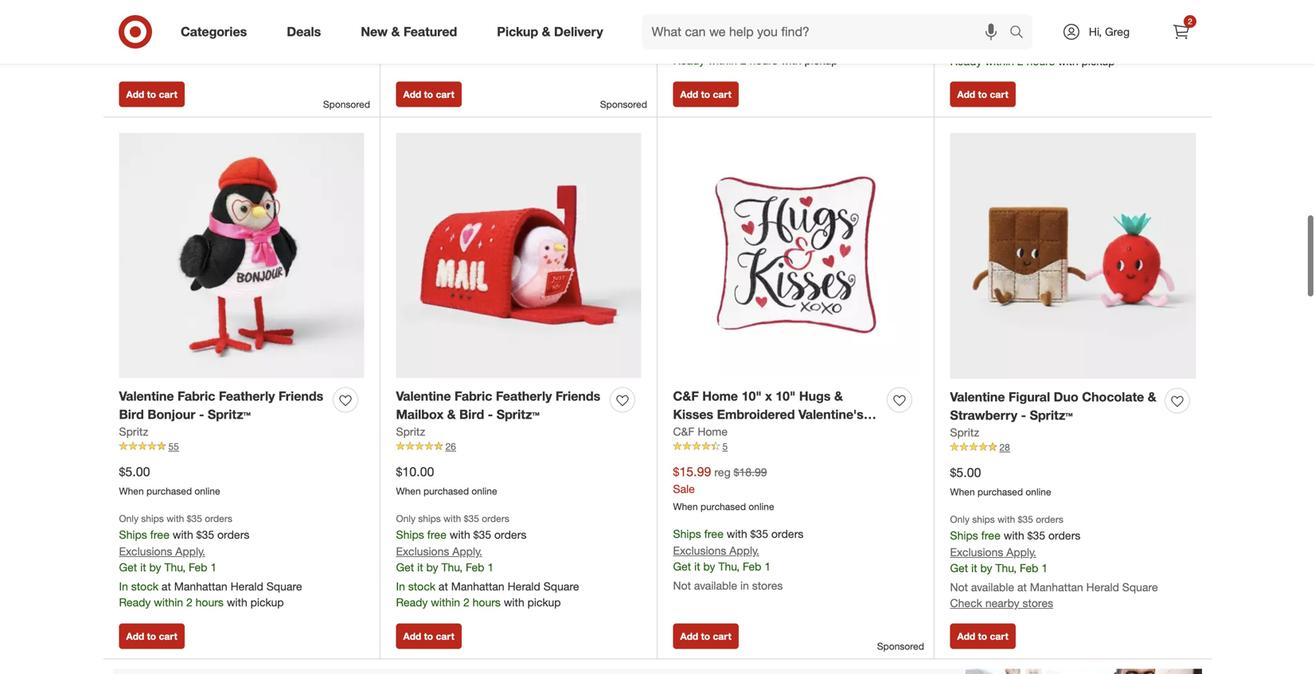 Task type: vqa. For each thing, say whether or not it's contained in the screenshot.
GET within Exclusions Apply. Get it by Thu, Feb 1 Not available in stores
yes



Task type: locate. For each thing, give the bounding box(es) containing it.
fabric inside valentine fabric featherly friends mailbox & bird - spritz™
[[455, 389, 492, 404]]

1 horizontal spatial friends
[[556, 389, 601, 404]]

exclusions apply. button
[[119, 1, 205, 17], [673, 2, 760, 18], [950, 2, 1037, 18], [396, 26, 482, 42], [673, 543, 760, 559], [119, 544, 205, 560], [396, 544, 482, 560], [950, 545, 1037, 561]]

valentine fabric featherly friends bird bonjour - spritz™
[[119, 389, 324, 422]]

friends inside valentine fabric featherly friends mailbox & bird - spritz™
[[556, 389, 601, 404]]

bird
[[119, 407, 144, 422], [459, 407, 484, 422]]

$5.00 for bonjour
[[119, 464, 150, 480]]

0 horizontal spatial only
[[119, 513, 139, 525]]

55 link
[[119, 440, 364, 454]]

online
[[195, 485, 220, 497], [472, 485, 497, 497], [1026, 486, 1052, 498], [749, 501, 774, 513]]

when for valentine fabric featherly friends bird bonjour - spritz™
[[119, 485, 144, 497]]

purchased inside $15.99 reg $18.99 sale when purchased online
[[701, 501, 746, 513]]

1 featherly from the left
[[219, 389, 275, 404]]

1 inside only ships with $35 orders ships free with $35 orders exclusions apply. get it by thu, feb 1 not available at manhattan herald square check nearby stores
[[1042, 561, 1048, 575]]

spritz™ inside valentine figural duo chocolate & strawberry - spritz™
[[1030, 408, 1073, 423]]

when
[[119, 485, 144, 497], [396, 485, 421, 497], [950, 486, 975, 498], [673, 501, 698, 513]]

online down 28 link
[[1026, 486, 1052, 498]]

at
[[716, 37, 725, 51], [993, 38, 1002, 52], [162, 580, 171, 594], [439, 580, 448, 594], [1018, 581, 1027, 595]]

valentine for strawberry
[[950, 389, 1005, 405]]

c&f for c&f home 10" x 10" hugs & kisses embroidered valentine's day  petite  size accent throw pillow
[[673, 389, 699, 404]]

online down 55 link
[[195, 485, 220, 497]]

ships for valentine fabric featherly friends bird bonjour - spritz™
[[119, 528, 147, 542]]

1 only ships with $35 orders ships free with $35 orders exclusions apply. get it by thu, feb 1 in stock at  manhattan herald square ready within 2 hours with pickup from the left
[[119, 513, 302, 610]]

10" right x
[[776, 389, 796, 404]]

c&f home 10" x 10" hugs & kisses embroidered valentine's day  petite  size accent throw  pillow image
[[673, 133, 919, 378], [673, 133, 919, 378]]

5
[[723, 441, 728, 453]]

1 horizontal spatial $5.00 when purchased online
[[950, 465, 1052, 498]]

& right the 'mailbox'
[[447, 407, 456, 422]]

hi, greg
[[1089, 25, 1130, 39]]

get
[[119, 17, 137, 31], [673, 18, 691, 32], [950, 19, 968, 33], [673, 560, 691, 574], [119, 561, 137, 575], [396, 561, 414, 575], [950, 561, 968, 575]]

with inside ships free with $35 orders exclusions apply. get it by thu, feb 1 not available in stores
[[727, 527, 748, 541]]

1 horizontal spatial $5.00
[[950, 465, 981, 480]]

1
[[210, 17, 217, 31], [765, 18, 771, 32], [1042, 19, 1048, 33], [765, 560, 771, 574], [210, 561, 217, 575], [488, 561, 494, 575], [1042, 561, 1048, 575]]

2 featherly from the left
[[496, 389, 552, 404]]

1 horizontal spatial stores
[[752, 579, 783, 593]]

mailbox
[[396, 407, 444, 422]]

2 horizontal spatial spritz link
[[950, 425, 980, 441]]

thu, inside only ships with $35 orders ships free with $35 orders exclusions apply. get it by thu, feb 1 not available at manhattan herald square check nearby stores
[[996, 561, 1017, 575]]

exclusions inside "exclusions apply. get it by thu, feb 1 not available in stores"
[[119, 2, 172, 15]]

c&f down the kisses
[[673, 425, 695, 439]]

ships for bonjour
[[141, 513, 164, 525]]

2 friends from the left
[[556, 389, 601, 404]]

fabric up "26"
[[455, 389, 492, 404]]

$15.99 reg $18.99 sale when purchased online
[[673, 464, 774, 513]]

0 horizontal spatial not
[[119, 37, 137, 51]]

28 link
[[950, 441, 1196, 455]]

What can we help you find? suggestions appear below search field
[[642, 14, 1014, 49]]

ships inside only ships with $35 orders ships free with $35 orders exclusions apply. get it by thu, feb 1 not available at manhattan herald square check nearby stores
[[950, 529, 978, 543]]

spritz™ up 26 link
[[497, 407, 540, 422]]

featherly inside valentine fabric featherly friends bird bonjour - spritz™
[[219, 389, 275, 404]]

home up 5 at the bottom of page
[[698, 425, 728, 439]]

1 vertical spatial home
[[698, 425, 728, 439]]

available
[[140, 37, 183, 51], [694, 579, 737, 593], [971, 581, 1015, 595]]

1 c&f from the top
[[673, 389, 699, 404]]

when for valentine figural duo chocolate & strawberry - spritz™
[[950, 486, 975, 498]]

only for valentine fabric featherly friends bird bonjour - spritz™
[[119, 513, 139, 525]]

when for valentine fabric featherly friends mailbox & bird - spritz™
[[396, 485, 421, 497]]

c&f up the kisses
[[673, 389, 699, 404]]

at inside only ships with $35 orders ships free with $35 orders exclusions apply. get it by thu, feb 1 not available at manhattan herald square check nearby stores
[[1018, 581, 1027, 595]]

0 horizontal spatial friends
[[279, 389, 324, 404]]

0 vertical spatial in
[[186, 37, 195, 51]]

1 horizontal spatial in
[[741, 579, 749, 593]]

thu,
[[164, 17, 186, 31], [719, 18, 740, 32], [996, 19, 1017, 33], [719, 560, 740, 574], [164, 561, 186, 575], [442, 561, 463, 575], [996, 561, 1017, 575]]

friends
[[279, 389, 324, 404], [556, 389, 601, 404]]

1 horizontal spatial 10"
[[776, 389, 796, 404]]

valentine figural duo chocolate & strawberry - spritz™ image
[[950, 133, 1196, 379], [950, 133, 1196, 379]]

not inside ships free with $35 orders exclusions apply. get it by thu, feb 1 not available in stores
[[673, 579, 691, 593]]

apply. inside "exclusions apply. get it by thu, feb 1 not available in stores"
[[175, 2, 205, 15]]

ships for strawberry
[[973, 514, 995, 526]]

home for c&f home 10" x 10" hugs & kisses embroidered valentine's day  petite  size accent throw pillow
[[703, 389, 738, 404]]

spritz™ down duo
[[1030, 408, 1073, 423]]

2 horizontal spatial spritz™
[[1030, 408, 1073, 423]]

2 bird from the left
[[459, 407, 484, 422]]

& inside valentine figural duo chocolate & strawberry - spritz™
[[1148, 389, 1157, 405]]

manhattan
[[728, 37, 782, 51], [1006, 38, 1059, 52], [174, 580, 227, 594], [451, 580, 505, 594], [1030, 581, 1084, 595]]

in inside "exclusions apply. get it by thu, feb 1 not available in stores"
[[186, 37, 195, 51]]

reg
[[715, 465, 731, 479]]

1 fabric from the left
[[178, 389, 215, 404]]

petite
[[700, 425, 735, 441]]

fabric inside valentine fabric featherly friends bird bonjour - spritz™
[[178, 389, 215, 404]]

spritz link
[[119, 424, 148, 440], [396, 424, 425, 440], [950, 425, 980, 441]]

c&f inside "c&f home 10" x 10" hugs & kisses embroidered valentine's day  petite  size accent throw pillow"
[[673, 389, 699, 404]]

by inside only ships with $35 orders ships free with $35 orders exclusions apply. get it by thu, feb 1 not available at manhattan herald square check nearby stores
[[981, 561, 993, 575]]

spritz link down the 'mailbox'
[[396, 424, 425, 440]]

add to cart
[[126, 88, 177, 100], [403, 88, 455, 100], [680, 88, 732, 100], [958, 88, 1009, 100], [126, 631, 177, 643], [403, 631, 455, 643], [680, 631, 732, 643], [958, 631, 1009, 643]]

only inside only ships with $35 orders ships free with $35 orders exclusions apply. get it by thu, feb 1 not available at manhattan herald square check nearby stores
[[950, 514, 970, 526]]

0 horizontal spatial valentine
[[119, 389, 174, 404]]

manhattan for valentine figural duo chocolate & strawberry - spritz™
[[1030, 581, 1084, 595]]

0 horizontal spatial only ships with $35 orders ships free with $35 orders exclusions apply. get it by thu, feb 1 in stock at  manhattan herald square ready within 2 hours with pickup
[[119, 513, 302, 610]]

advertisement element
[[104, 669, 1212, 674]]

not inside only ships with $35 orders ships free with $35 orders exclusions apply. get it by thu, feb 1 not available at manhattan herald square check nearby stores
[[950, 581, 968, 595]]

&
[[391, 24, 400, 39], [542, 24, 551, 39], [835, 389, 843, 404], [1148, 389, 1157, 405], [447, 407, 456, 422]]

herald for valentine figural duo chocolate & strawberry - spritz™
[[1087, 581, 1120, 595]]

free for valentine fabric featherly friends mailbox & bird - spritz™
[[427, 528, 447, 542]]

home
[[703, 389, 738, 404], [698, 425, 728, 439]]

$10.00
[[396, 464, 434, 480]]

friends up 55 link
[[279, 389, 324, 404]]

in
[[186, 37, 195, 51], [741, 579, 749, 593]]

ships for &
[[418, 513, 441, 525]]

spritz link down the "bonjour"
[[119, 424, 148, 440]]

spritz™ up 55 link
[[208, 407, 251, 422]]

orders
[[205, 513, 232, 525], [482, 513, 509, 525], [1036, 514, 1064, 526], [772, 527, 804, 541], [217, 528, 250, 542], [495, 528, 527, 542], [1049, 529, 1081, 543]]

featherly up 26 link
[[496, 389, 552, 404]]

0 horizontal spatial available
[[140, 37, 183, 51]]

online down the $18.99
[[749, 501, 774, 513]]

home inside "link"
[[698, 425, 728, 439]]

friends inside valentine fabric featherly friends bird bonjour - spritz™
[[279, 389, 324, 404]]

0 horizontal spatial in
[[186, 37, 195, 51]]

valentine up strawberry
[[950, 389, 1005, 405]]

spritz™
[[208, 407, 251, 422], [497, 407, 540, 422], [1030, 408, 1073, 423]]

0 vertical spatial home
[[703, 389, 738, 404]]

- inside valentine fabric featherly friends bird bonjour - spritz™
[[199, 407, 204, 422]]

2 horizontal spatial not
[[950, 581, 968, 595]]

ships
[[141, 513, 164, 525], [418, 513, 441, 525], [973, 514, 995, 526]]

1 horizontal spatial valentine
[[396, 389, 451, 404]]

1 horizontal spatial available
[[694, 579, 737, 593]]

bird right the 'mailbox'
[[459, 407, 484, 422]]

spritz down the 'mailbox'
[[396, 425, 425, 439]]

spritz for valentine figural duo chocolate & strawberry - spritz™
[[950, 425, 980, 439]]

$5.00 down the "bonjour"
[[119, 464, 150, 480]]

c&f inside "link"
[[673, 425, 695, 439]]

0 vertical spatial c&f
[[673, 389, 699, 404]]

2 horizontal spatial spritz
[[950, 425, 980, 439]]

by
[[149, 17, 161, 31], [704, 18, 716, 32], [981, 19, 993, 33], [704, 560, 716, 574], [149, 561, 161, 575], [426, 561, 438, 575], [981, 561, 993, 575]]

0 horizontal spatial spritz link
[[119, 424, 148, 440]]

exclusions
[[119, 2, 172, 15], [673, 2, 727, 16], [950, 3, 1004, 17], [396, 27, 449, 41], [673, 544, 727, 558], [119, 545, 172, 559], [396, 545, 449, 559], [950, 546, 1004, 559]]

2 horizontal spatial valentine
[[950, 389, 1005, 405]]

1 horizontal spatial -
[[488, 407, 493, 422]]

1 horizontal spatial featherly
[[496, 389, 552, 404]]

sale
[[673, 482, 695, 496]]

valentine inside valentine fabric featherly friends bird bonjour - spritz™
[[119, 389, 174, 404]]

stores
[[198, 37, 229, 51], [752, 579, 783, 593], [1023, 596, 1054, 610]]

in inside ships free with $35 orders exclusions apply. get it by thu, feb 1 not available in stores
[[741, 579, 749, 593]]

online down 26 link
[[472, 485, 497, 497]]

to
[[147, 88, 156, 100], [424, 88, 433, 100], [701, 88, 710, 100], [978, 88, 988, 100], [147, 631, 156, 643], [424, 631, 433, 643], [701, 631, 710, 643], [978, 631, 988, 643]]

online for strawberry
[[1026, 486, 1052, 498]]

2 vertical spatial stores
[[1023, 596, 1054, 610]]

1 vertical spatial c&f
[[673, 425, 695, 439]]

available inside only ships with $35 orders ships free with $35 orders exclusions apply. get it by thu, feb 1 not available at manhattan herald square check nearby stores
[[971, 581, 1015, 595]]

1 inside "exclusions apply. get it by thu, feb 1 not available in stores"
[[210, 17, 217, 31]]

exclusions apply. get it by thu, feb 1 not available in stores
[[119, 2, 229, 51]]

stock
[[685, 37, 713, 51], [963, 38, 990, 52], [131, 580, 158, 594], [408, 580, 436, 594]]

1 horizontal spatial spritz link
[[396, 424, 425, 440]]

2 c&f from the top
[[673, 425, 695, 439]]

free inside ships free with $35 orders exclusions apply. get it by thu, feb 1 not available in stores
[[704, 527, 724, 541]]

purchased down $10.00
[[424, 485, 469, 497]]

sponsored
[[323, 98, 370, 110], [600, 98, 647, 110], [877, 641, 925, 653]]

pillow
[[673, 443, 709, 459]]

with
[[781, 53, 802, 67], [1058, 54, 1079, 68], [166, 513, 184, 525], [444, 513, 461, 525], [998, 514, 1016, 526], [727, 527, 748, 541], [173, 528, 193, 542], [450, 528, 470, 542], [1004, 529, 1025, 543], [227, 596, 247, 610], [504, 596, 525, 610]]

2 horizontal spatial -
[[1021, 408, 1027, 423]]

0 horizontal spatial -
[[199, 407, 204, 422]]

featherly up 55 link
[[219, 389, 275, 404]]

1 vertical spatial in
[[741, 579, 749, 593]]

valentine for &
[[396, 389, 451, 404]]

available inside ships free with $35 orders exclusions apply. get it by thu, feb 1 not available in stores
[[694, 579, 737, 593]]

spritz down the "bonjour"
[[119, 425, 148, 439]]

0 horizontal spatial $5.00
[[119, 464, 150, 480]]

1 bird from the left
[[119, 407, 144, 422]]

valentine fabric featherly friends bird bonjour - spritz™ image
[[119, 133, 364, 378], [119, 133, 364, 378]]

valentine inside valentine fabric featherly friends mailbox & bird - spritz™
[[396, 389, 451, 404]]

1 horizontal spatial spritz
[[396, 425, 425, 439]]

figural
[[1009, 389, 1050, 405]]

purchased down reg
[[701, 501, 746, 513]]

square for valentine figural duo chocolate & strawberry - spritz™
[[1123, 581, 1158, 595]]

c&f
[[673, 389, 699, 404], [673, 425, 695, 439]]

free inside only ships with $35 orders ships free with $35 orders exclusions apply. get it by thu, feb 1 not available at manhattan herald square check nearby stores
[[982, 529, 1001, 543]]

1 horizontal spatial ships
[[418, 513, 441, 525]]

home inside "c&f home 10" x 10" hugs & kisses embroidered valentine's day  petite  size accent throw pillow"
[[703, 389, 738, 404]]

in
[[673, 37, 682, 51], [950, 38, 959, 52], [119, 580, 128, 594], [396, 580, 405, 594]]

$35
[[187, 513, 202, 525], [464, 513, 479, 525], [1018, 514, 1034, 526], [751, 527, 769, 541], [196, 528, 214, 542], [474, 528, 491, 542], [1028, 529, 1046, 543]]

0 horizontal spatial 10"
[[742, 389, 762, 404]]

purchased down '55'
[[147, 485, 192, 497]]

spritz for valentine fabric featherly friends mailbox & bird - spritz™
[[396, 425, 425, 439]]

1 horizontal spatial only ships with $35 orders ships free with $35 orders exclusions apply. get it by thu, feb 1 in stock at  manhattan herald square ready within 2 hours with pickup
[[396, 513, 579, 610]]

only ships with $35 orders ships free with $35 orders exclusions apply. get it by thu, feb 1 in stock at  manhattan herald square ready within 2 hours with pickup
[[119, 513, 302, 610], [396, 513, 579, 610]]

at for valentine figural duo chocolate & strawberry - spritz™
[[1018, 581, 1027, 595]]

bonjour
[[147, 407, 196, 422]]

-
[[199, 407, 204, 422], [488, 407, 493, 422], [1021, 408, 1027, 423]]

orders inside ships free with $35 orders exclusions apply. get it by thu, feb 1 not available in stores
[[772, 527, 804, 541]]

thu, inside ships free with $35 orders exclusions apply. get it by thu, feb 1 not available in stores
[[719, 560, 740, 574]]

1 friends from the left
[[279, 389, 324, 404]]

fabric for bird
[[455, 389, 492, 404]]

online inside $10.00 when purchased online
[[472, 485, 497, 497]]

purchased
[[147, 485, 192, 497], [424, 485, 469, 497], [978, 486, 1023, 498], [701, 501, 746, 513]]

friends up 26 link
[[556, 389, 601, 404]]

get inside only ships with $35 orders ships free with $35 orders exclusions apply. get it by thu, feb 1 not available at manhattan herald square check nearby stores
[[950, 561, 968, 575]]

throw
[[814, 425, 852, 441]]

featherly
[[219, 389, 275, 404], [496, 389, 552, 404]]

2 only ships with $35 orders ships free with $35 orders exclusions apply. get it by thu, feb 1 in stock at  manhattan herald square ready within 2 hours with pickup from the left
[[396, 513, 579, 610]]

manhattan inside only ships with $35 orders ships free with $35 orders exclusions apply. get it by thu, feb 1 not available at manhattan herald square check nearby stores
[[1030, 581, 1084, 595]]

& right the chocolate
[[1148, 389, 1157, 405]]

valentine fabric featherly friends mailbox & bird - spritz™ link
[[396, 387, 604, 424]]

square inside only ships with $35 orders ships free with $35 orders exclusions apply. get it by thu, feb 1 not available at manhattan herald square check nearby stores
[[1123, 581, 1158, 595]]

1 horizontal spatial spritz™
[[497, 407, 540, 422]]

0 vertical spatial stores
[[198, 37, 229, 51]]

home up the kisses
[[703, 389, 738, 404]]

$5.00 down strawberry
[[950, 465, 981, 480]]

hours
[[750, 53, 778, 67], [1027, 54, 1055, 68], [196, 596, 224, 610], [473, 596, 501, 610]]

0 horizontal spatial fabric
[[178, 389, 215, 404]]

only
[[119, 513, 139, 525], [396, 513, 416, 525], [950, 514, 970, 526]]

2 horizontal spatial ships
[[973, 514, 995, 526]]

it
[[140, 17, 146, 31], [694, 18, 700, 32], [972, 19, 978, 33], [694, 560, 700, 574], [140, 561, 146, 575], [417, 561, 423, 575], [972, 561, 978, 575]]

stores inside only ships with $35 orders ships free with $35 orders exclusions apply. get it by thu, feb 1 not available at manhattan herald square check nearby stores
[[1023, 596, 1054, 610]]

when inside $10.00 when purchased online
[[396, 485, 421, 497]]

2 fabric from the left
[[455, 389, 492, 404]]

- up 26 link
[[488, 407, 493, 422]]

valentine for bonjour
[[119, 389, 174, 404]]

- for strawberry
[[1021, 408, 1027, 423]]

$5.00 when purchased online down 28
[[950, 465, 1052, 498]]

& up valentine's
[[835, 389, 843, 404]]

2 horizontal spatial available
[[971, 581, 1015, 595]]

c&f for c&f home
[[673, 425, 695, 439]]

10" left x
[[742, 389, 762, 404]]

1 horizontal spatial not
[[673, 579, 691, 593]]

new & featured
[[361, 24, 457, 39]]

embroidered
[[717, 407, 795, 422]]

1 horizontal spatial only
[[396, 513, 416, 525]]

purchased inside $10.00 when purchased online
[[424, 485, 469, 497]]

c&f home 10" x 10" hugs & kisses embroidered valentine's day  petite  size accent throw pillow link
[[673, 387, 881, 459]]

$5.00
[[119, 464, 150, 480], [950, 465, 981, 480]]

spritz
[[119, 425, 148, 439], [396, 425, 425, 439], [950, 425, 980, 439]]

spritz link down strawberry
[[950, 425, 980, 441]]

- right the "bonjour"
[[199, 407, 204, 422]]

ships inside only ships with $35 orders ships free with $35 orders exclusions apply. get it by thu, feb 1 not available at manhattan herald square check nearby stores
[[973, 514, 995, 526]]

within
[[708, 53, 737, 67], [985, 54, 1015, 68], [154, 596, 183, 610], [431, 596, 460, 610]]

purchased for bonjour
[[147, 485, 192, 497]]

online for bonjour
[[195, 485, 220, 497]]

0 horizontal spatial ships
[[141, 513, 164, 525]]

free for valentine figural duo chocolate & strawberry - spritz™
[[982, 529, 1001, 543]]

2 horizontal spatial stores
[[1023, 596, 1054, 610]]

c&f home 10" x 10" hugs & kisses embroidered valentine's day  petite  size accent throw pillow
[[673, 389, 864, 459]]

apply.
[[175, 2, 205, 15], [730, 2, 760, 16], [1007, 3, 1037, 17], [453, 27, 482, 41], [730, 544, 760, 558], [175, 545, 205, 559], [453, 545, 482, 559], [1007, 546, 1037, 559]]

exclusions apply. get it by thu, feb 1 in stock at  manhattan herald square ready within 2 hours with pickup
[[673, 2, 857, 67], [950, 3, 1134, 68]]

0 horizontal spatial $5.00 when purchased online
[[119, 464, 220, 497]]

featherly inside valentine fabric featherly friends mailbox & bird - spritz™
[[496, 389, 552, 404]]

1 vertical spatial stores
[[752, 579, 783, 593]]

0 horizontal spatial spritz
[[119, 425, 148, 439]]

spritz link for valentine figural duo chocolate & strawberry - spritz™
[[950, 425, 980, 441]]

square
[[821, 37, 857, 51], [1098, 38, 1134, 52], [267, 580, 302, 594], [544, 580, 579, 594], [1123, 581, 1158, 595]]

2 horizontal spatial only
[[950, 514, 970, 526]]

valentine
[[119, 389, 174, 404], [396, 389, 451, 404], [950, 389, 1005, 405]]

& right new
[[391, 24, 400, 39]]

- down figural
[[1021, 408, 1027, 423]]

new & featured link
[[347, 14, 477, 49]]

valentine fabric featherly friends mailbox & bird - spritz™ image
[[396, 133, 641, 378], [396, 133, 641, 378]]

0 horizontal spatial bird
[[119, 407, 144, 422]]

spritz™ inside valentine fabric featherly friends bird bonjour - spritz™
[[208, 407, 251, 422]]

fabric up the "bonjour"
[[178, 389, 215, 404]]

thu, inside "exclusions apply. get it by thu, feb 1 not available in stores"
[[164, 17, 186, 31]]

only ships with $35 orders ships free with $35 orders exclusions apply. get it by thu, feb 1 in stock at  manhattan herald square ready within 2 hours with pickup for $10.00
[[396, 513, 579, 610]]

available inside "exclusions apply. get it by thu, feb 1 not available in stores"
[[140, 37, 183, 51]]

5 link
[[673, 440, 919, 454]]

size
[[739, 425, 764, 441]]

0 horizontal spatial spritz™
[[208, 407, 251, 422]]

purchased down 28
[[978, 486, 1023, 498]]

valentine up the "bonjour"
[[119, 389, 174, 404]]

spritz down strawberry
[[950, 425, 980, 439]]

ships for valentine figural duo chocolate & strawberry - spritz™
[[950, 529, 978, 543]]

featured
[[404, 24, 457, 39]]

bird left the "bonjour"
[[119, 407, 144, 422]]

$5.00 when purchased online down '55'
[[119, 464, 220, 497]]

1 horizontal spatial fabric
[[455, 389, 492, 404]]

& inside "c&f home 10" x 10" hugs & kisses embroidered valentine's day  petite  size accent throw pillow"
[[835, 389, 843, 404]]

pickup
[[805, 53, 838, 67], [1082, 54, 1115, 68], [251, 596, 284, 610], [528, 596, 561, 610]]

apply. inside ships free with $35 orders exclusions apply. get it by thu, feb 1 not available in stores
[[730, 544, 760, 558]]

0 horizontal spatial featherly
[[219, 389, 275, 404]]

1 horizontal spatial bird
[[459, 407, 484, 422]]

valentine inside valentine figural duo chocolate & strawberry - spritz™
[[950, 389, 1005, 405]]

ready
[[673, 53, 705, 67], [950, 54, 982, 68], [119, 596, 151, 610], [396, 596, 428, 610]]

feb
[[189, 17, 207, 31], [743, 18, 762, 32], [1020, 19, 1039, 33], [743, 560, 762, 574], [189, 561, 207, 575], [466, 561, 485, 575], [1020, 561, 1039, 575]]

- inside valentine figural duo chocolate & strawberry - spritz™
[[1021, 408, 1027, 423]]

online for &
[[472, 485, 497, 497]]

at for valentine fabric featherly friends bird bonjour - spritz™
[[162, 580, 171, 594]]

when inside $15.99 reg $18.99 sale when purchased online
[[673, 501, 698, 513]]

valentine up the 'mailbox'
[[396, 389, 451, 404]]

$5.00 when purchased online
[[119, 464, 220, 497], [950, 465, 1052, 498]]

10"
[[742, 389, 762, 404], [776, 389, 796, 404]]

day
[[673, 425, 697, 441]]

herald inside only ships with $35 orders ships free with $35 orders exclusions apply. get it by thu, feb 1 not available at manhattan herald square check nearby stores
[[1087, 581, 1120, 595]]

0 horizontal spatial stores
[[198, 37, 229, 51]]

spritz for valentine fabric featherly friends bird bonjour - spritz™
[[119, 425, 148, 439]]

$18.99
[[734, 465, 767, 479]]



Task type: describe. For each thing, give the bounding box(es) containing it.
& inside valentine fabric featherly friends mailbox & bird - spritz™
[[447, 407, 456, 422]]

exclusions inside only ships with $35 orders ships free with $35 orders exclusions apply. get it by thu, feb 1 not available at manhattan herald square check nearby stores
[[950, 546, 1004, 559]]

spritz™ for strawberry
[[1030, 408, 1073, 423]]

stores inside ships free with $35 orders exclusions apply. get it by thu, feb 1 not available in stores
[[752, 579, 783, 593]]

purchased for &
[[424, 485, 469, 497]]

only ships with $35 orders ships free with $35 orders exclusions apply. get it by thu, feb 1 not available at manhattan herald square check nearby stores
[[950, 514, 1158, 610]]

valentine fabric featherly friends mailbox & bird - spritz™
[[396, 389, 601, 422]]

$10.00 when purchased online
[[396, 464, 497, 497]]

greg
[[1105, 25, 1130, 39]]

friends for valentine fabric featherly friends mailbox & bird - spritz™
[[556, 389, 601, 404]]

spritz™ for bonjour
[[208, 407, 251, 422]]

$5.00 when purchased online for bonjour
[[119, 464, 220, 497]]

28
[[1000, 441, 1010, 453]]

1 10" from the left
[[742, 389, 762, 404]]

herald for valentine fabric featherly friends bird bonjour - spritz™
[[231, 580, 263, 594]]

valentine figural duo chocolate & strawberry - spritz™ link
[[950, 388, 1159, 425]]

bird inside valentine fabric featherly friends mailbox & bird - spritz™
[[459, 407, 484, 422]]

spritz link for valentine fabric featherly friends mailbox & bird - spritz™
[[396, 424, 425, 440]]

categories link
[[167, 14, 267, 49]]

1 horizontal spatial sponsored
[[600, 98, 647, 110]]

it inside ships free with $35 orders exclusions apply. get it by thu, feb 1 not available in stores
[[694, 560, 700, 574]]

by inside "exclusions apply. get it by thu, feb 1 not available in stores"
[[149, 17, 161, 31]]

- for bonjour
[[199, 407, 204, 422]]

hi,
[[1089, 25, 1102, 39]]

55
[[168, 441, 179, 453]]

accent
[[767, 425, 810, 441]]

feb inside "exclusions apply. get it by thu, feb 1 not available in stores"
[[189, 17, 207, 31]]

search button
[[1003, 14, 1041, 53]]

check
[[950, 596, 983, 610]]

fabric for -
[[178, 389, 215, 404]]

square for valentine fabric featherly friends bird bonjour - spritz™
[[267, 580, 302, 594]]

hugs
[[799, 389, 831, 404]]

0 horizontal spatial exclusions apply. get it by thu, feb 1 in stock at  manhattan herald square ready within 2 hours with pickup
[[673, 2, 857, 67]]

get inside "exclusions apply. get it by thu, feb 1 not available in stores"
[[119, 17, 137, 31]]

duo
[[1054, 389, 1079, 405]]

exclusions apply.
[[396, 27, 482, 41]]

1 inside ships free with $35 orders exclusions apply. get it by thu, feb 1 not available in stores
[[765, 560, 771, 574]]

online inside $15.99 reg $18.99 sale when purchased online
[[749, 501, 774, 513]]

2 10" from the left
[[776, 389, 796, 404]]

at for valentine fabric featherly friends mailbox & bird - spritz™
[[439, 580, 448, 594]]

c&f home
[[673, 425, 728, 439]]

feb inside ships free with $35 orders exclusions apply. get it by thu, feb 1 not available in stores
[[743, 560, 762, 574]]

chocolate
[[1082, 389, 1145, 405]]

spritz™ inside valentine fabric featherly friends mailbox & bird - spritz™
[[497, 407, 540, 422]]

categories
[[181, 24, 247, 39]]

by inside ships free with $35 orders exclusions apply. get it by thu, feb 1 not available in stores
[[704, 560, 716, 574]]

search
[[1003, 26, 1041, 41]]

strawberry
[[950, 408, 1018, 423]]

kisses
[[673, 407, 714, 422]]

$15.99
[[673, 464, 711, 480]]

stores inside "exclusions apply. get it by thu, feb 1 not available in stores"
[[198, 37, 229, 51]]

square for valentine fabric featherly friends mailbox & bird - spritz™
[[544, 580, 579, 594]]

deals
[[287, 24, 321, 39]]

ships for valentine fabric featherly friends mailbox & bird - spritz™
[[396, 528, 424, 542]]

$5.00 for strawberry
[[950, 465, 981, 480]]

it inside "exclusions apply. get it by thu, feb 1 not available in stores"
[[140, 17, 146, 31]]

spritz link for valentine fabric featherly friends bird bonjour - spritz™
[[119, 424, 148, 440]]

ships free with $35 orders exclusions apply. get it by thu, feb 1 not available in stores
[[673, 527, 804, 593]]

ships inside ships free with $35 orders exclusions apply. get it by thu, feb 1 not available in stores
[[673, 527, 701, 541]]

bird inside valentine fabric featherly friends bird bonjour - spritz™
[[119, 407, 144, 422]]

nearby
[[986, 596, 1020, 610]]

new
[[361, 24, 388, 39]]

featherly for spritz™
[[219, 389, 275, 404]]

1 horizontal spatial exclusions apply. get it by thu, feb 1 in stock at  manhattan herald square ready within 2 hours with pickup
[[950, 3, 1134, 68]]

it inside only ships with $35 orders ships free with $35 orders exclusions apply. get it by thu, feb 1 not available at manhattan herald square check nearby stores
[[972, 561, 978, 575]]

26 link
[[396, 440, 641, 454]]

not inside "exclusions apply. get it by thu, feb 1 not available in stores"
[[119, 37, 137, 51]]

manhattan for valentine fabric featherly friends bird bonjour - spritz™
[[174, 580, 227, 594]]

herald for valentine fabric featherly friends mailbox & bird - spritz™
[[508, 580, 541, 594]]

home for c&f home
[[698, 425, 728, 439]]

manhattan for valentine fabric featherly friends mailbox & bird - spritz™
[[451, 580, 505, 594]]

deals link
[[273, 14, 341, 49]]

purchased for strawberry
[[978, 486, 1023, 498]]

2 horizontal spatial sponsored
[[877, 641, 925, 653]]

2 link
[[1164, 14, 1199, 49]]

only ships with $35 orders ships free with $35 orders exclusions apply. get it by thu, feb 1 in stock at  manhattan herald square ready within 2 hours with pickup for $5.00
[[119, 513, 302, 610]]

& right the "pickup" on the top left of the page
[[542, 24, 551, 39]]

pickup & delivery link
[[484, 14, 623, 49]]

valentine's
[[799, 407, 864, 422]]

pickup
[[497, 24, 538, 39]]

check nearby stores button
[[950, 596, 1054, 612]]

$5.00 when purchased online for strawberry
[[950, 465, 1052, 498]]

0 horizontal spatial sponsored
[[323, 98, 370, 110]]

- inside valentine fabric featherly friends mailbox & bird - spritz™
[[488, 407, 493, 422]]

26
[[446, 441, 456, 453]]

only for valentine figural duo chocolate & strawberry - spritz™
[[950, 514, 970, 526]]

free for valentine fabric featherly friends bird bonjour - spritz™
[[150, 528, 170, 542]]

valentine figural duo chocolate & strawberry - spritz™
[[950, 389, 1157, 423]]

x
[[765, 389, 772, 404]]

apply. inside only ships with $35 orders ships free with $35 orders exclusions apply. get it by thu, feb 1 not available at manhattan herald square check nearby stores
[[1007, 546, 1037, 559]]

pickup & delivery
[[497, 24, 603, 39]]

friends for valentine fabric featherly friends bird bonjour - spritz™
[[279, 389, 324, 404]]

get inside ships free with $35 orders exclusions apply. get it by thu, feb 1 not available in stores
[[673, 560, 691, 574]]

$35 inside ships free with $35 orders exclusions apply. get it by thu, feb 1 not available in stores
[[751, 527, 769, 541]]

valentine fabric featherly friends bird bonjour - spritz™ link
[[119, 387, 327, 424]]

exclusions inside ships free with $35 orders exclusions apply. get it by thu, feb 1 not available in stores
[[673, 544, 727, 558]]

delivery
[[554, 24, 603, 39]]

feb inside only ships with $35 orders ships free with $35 orders exclusions apply. get it by thu, feb 1 not available at manhattan herald square check nearby stores
[[1020, 561, 1039, 575]]

featherly for -
[[496, 389, 552, 404]]

only for valentine fabric featherly friends mailbox & bird - spritz™
[[396, 513, 416, 525]]

c&f home link
[[673, 424, 728, 440]]



